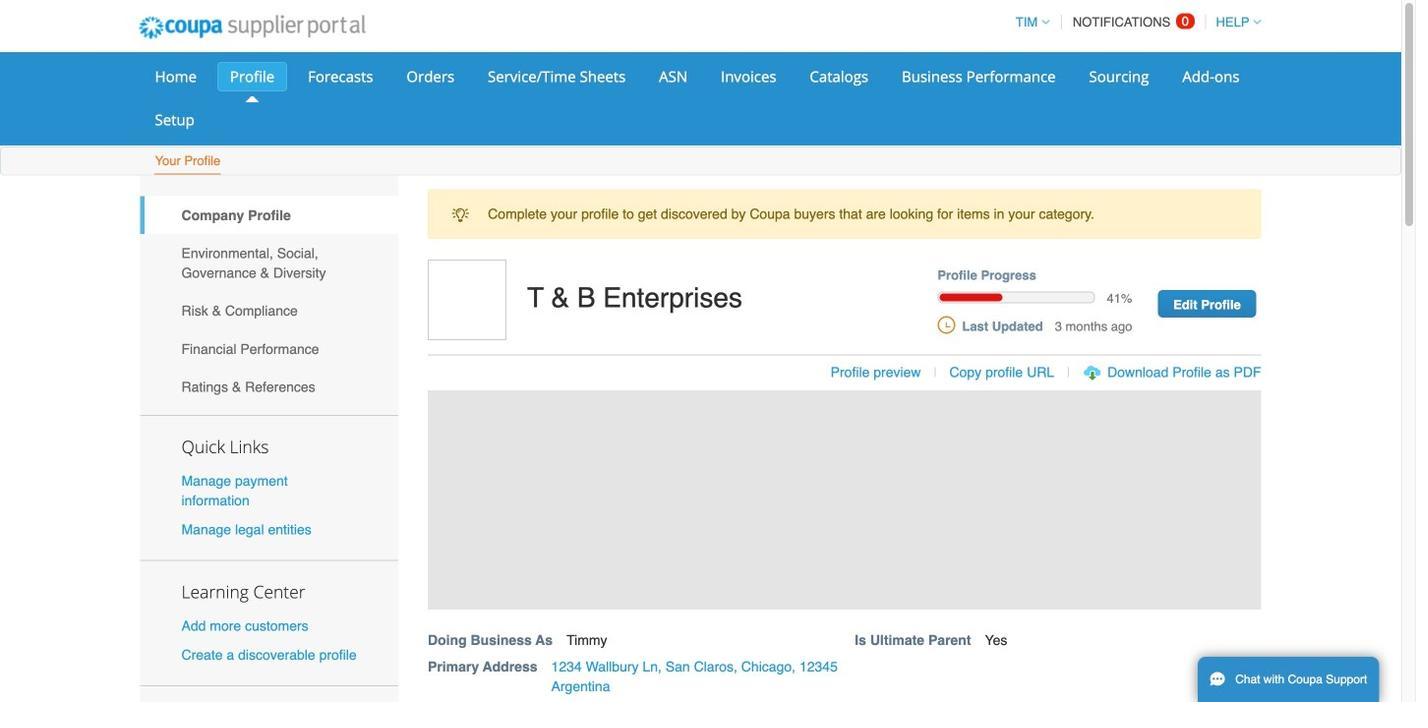 Task type: describe. For each thing, give the bounding box(es) containing it.
coupa supplier portal image
[[125, 3, 379, 52]]



Task type: vqa. For each thing, say whether or not it's contained in the screenshot.
tab list
no



Task type: locate. For each thing, give the bounding box(es) containing it.
background image
[[428, 391, 1261, 610]]

banner
[[421, 260, 1282, 702]]

t & b enterprises image
[[428, 260, 507, 340]]

navigation
[[1007, 3, 1261, 41]]

alert
[[428, 189, 1261, 239]]



